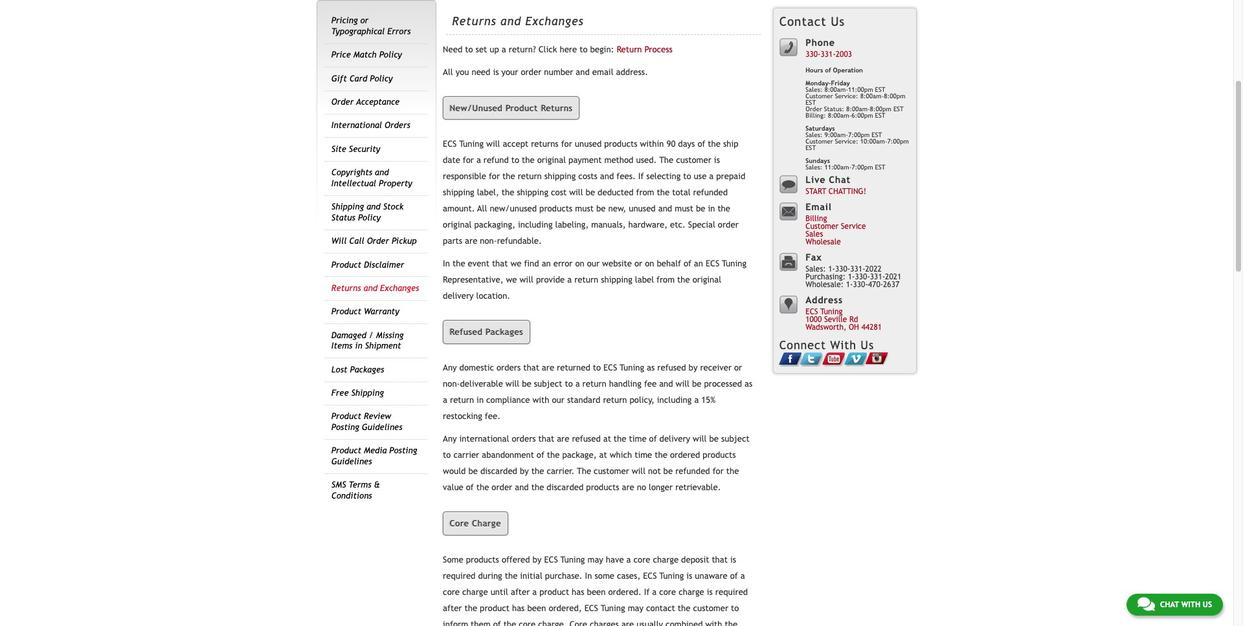 Task type: describe. For each thing, give the bounding box(es) containing it.
pricing
[[331, 16, 358, 25]]

copyrights
[[331, 168, 372, 178]]

wholesale link
[[806, 238, 841, 247]]

shipping up amount.
[[443, 188, 474, 198]]

be down the 15%
[[709, 435, 719, 444]]

is left your
[[493, 67, 499, 77]]

is down unaware
[[707, 588, 713, 597]]

order acceptance
[[331, 97, 400, 107]]

pricing or typographical errors
[[331, 16, 411, 36]]

are inside some products offered by ecs tuning may have a core charge deposit that is required during the initial purchase. in some cases, ecs tuning is unaware of a core charge until after a product has been ordered. if a core charge is required after the product has been ordered, ecs tuning may contact the customer to inform them of the core charge. core charges are usually combined with
[[621, 620, 634, 627]]

a right up
[[502, 45, 506, 54]]

returns and exchanges link
[[331, 284, 419, 293]]

90
[[666, 139, 675, 149]]

are inside ecs tuning will accept returns for unused products within 90 days of the ship date for a refund to the original payment method used. the customer is responsible for the return shipping costs and fees. if selecting to use a prepaid shipping label, the shipping cost will be deducted from the total refunded amount. all new/unused products must be new, unused and must be in the original packaging, including labeling, manuals, hardware, etc.  special order parts are non-refundable.
[[465, 236, 477, 246]]

return up standard
[[582, 380, 606, 389]]

refunded inside ecs tuning will accept returns for unused products within 90 days of the ship date for a refund to the original payment method used. the customer is responsible for the return shipping costs and fees. if selecting to use a prepaid shipping label, the shipping cost will be deducted from the total refunded amount. all new/unused products must be new, unused and must be in the original packaging, including labeling, manuals, hardware, etc.  special order parts are non-refundable.
[[693, 188, 728, 198]]

of up not
[[649, 435, 657, 444]]

price match policy
[[331, 50, 402, 60]]

policy inside the shipping and stock status policy
[[358, 213, 381, 223]]

1 vertical spatial original
[[443, 220, 472, 230]]

international
[[459, 435, 509, 444]]

including inside ecs tuning will accept returns for unused products within 90 days of the ship date for a refund to the original payment method used. the customer is responsible for the return shipping costs and fees. if selecting to use a prepaid shipping label, the shipping cost will be deducted from the total refunded amount. all new/unused products must be new, unused and must be in the original packaging, including labeling, manuals, hardware, etc.  special order parts are non-refundable.
[[518, 220, 553, 230]]

0 vertical spatial been
[[587, 588, 606, 597]]

amount.
[[443, 204, 475, 214]]

chat with us
[[1160, 601, 1212, 610]]

core left charge.
[[519, 620, 536, 627]]

8:00am- up 9:00am-
[[828, 112, 852, 119]]

and inside "any international orders that are refused at the time of delivery will be subject to carrier abandonment of the package, at which time the ordered products would be discarded by the carrier. the customer will not be refunded for the value of the order and the discarded products are no longer retrievable."
[[515, 483, 529, 493]]

tuning inside in the event that we find an error on our website or on behalf of an ecs tuning representative, we will provide a return shipping label from the original delivery location.
[[722, 259, 746, 269]]

product review posting guidelines
[[331, 412, 402, 432]]

combined
[[666, 620, 703, 627]]

330- inside phone 330-331-2003
[[806, 50, 821, 59]]

offered
[[502, 555, 530, 565]]

will
[[331, 236, 347, 246]]

2 customer from the top
[[806, 138, 833, 145]]

customer inside some products offered by ecs tuning may have a core charge deposit that is required during the initial purchase. in some cases, ecs tuning is unaware of a core charge until after a product has been ordered. if a core charge is required after the product has been ordered, ecs tuning may contact the customer to inform them of the core charge. core charges are usually combined with
[[693, 604, 728, 614]]

1 horizontal spatial order
[[521, 67, 541, 77]]

etc.
[[670, 220, 686, 230]]

us for chat
[[1203, 601, 1212, 610]]

all you need is your order number and email address.
[[443, 67, 648, 77]]

address.
[[616, 67, 648, 77]]

1 vertical spatial time
[[635, 451, 652, 461]]

saturdays
[[806, 125, 835, 132]]

1 vertical spatial we
[[506, 275, 517, 285]]

return down handling
[[603, 396, 627, 406]]

330- down 2022
[[853, 281, 868, 290]]

1- up wholesale:
[[828, 265, 835, 274]]

0 horizontal spatial discarded
[[480, 467, 517, 477]]

ecs up purchase.
[[544, 555, 558, 565]]

order inside ecs tuning will accept returns for unused products within 90 days of the ship date for a refund to the original payment method used. the customer is responsible for the return shipping costs and fees. if selecting to use a prepaid shipping label, the shipping cost will be deducted from the total refunded amount. all new/unused products must be new, unused and must be in the original packaging, including labeling, manuals, hardware, etc.  special order parts are non-refundable.
[[718, 220, 739, 230]]

1 vertical spatial as
[[745, 380, 752, 389]]

any domestic orders that are returned to ecs tuning as refused by receiver or non-deliverable will be subject to a return handling fee and will be processed as a return in compliance with our standard return policy, including a 15% restocking fee.
[[443, 363, 752, 422]]

1 horizontal spatial discarded
[[547, 483, 583, 493]]

a down initial
[[532, 588, 537, 597]]

from inside ecs tuning will accept returns for unused products within 90 days of the ship date for a refund to the original payment method used. the customer is responsible for the return shipping costs and fees. if selecting to use a prepaid shipping label, the shipping cost will be deducted from the total refunded amount. all new/unused products must be new, unused and must be in the original packaging, including labeling, manuals, hardware, etc.  special order parts are non-refundable.
[[636, 188, 654, 198]]

refund
[[483, 156, 509, 165]]

restocking
[[443, 412, 482, 422]]

330- left 2637
[[855, 273, 870, 282]]

0 horizontal spatial product
[[480, 604, 510, 614]]

8:00am- up 6:00pm
[[860, 93, 884, 100]]

free shipping
[[331, 388, 384, 398]]

product for product review posting guidelines
[[331, 412, 361, 422]]

1 horizontal spatial 331-
[[850, 265, 865, 274]]

product for product disclaimer
[[331, 260, 361, 270]]

are up package,
[[557, 435, 569, 444]]

products right ordered
[[703, 451, 736, 461]]

email
[[806, 201, 832, 212]]

policy for gift card policy
[[370, 74, 393, 83]]

a left refund
[[476, 156, 481, 165]]

8:00am- down 11:00pm
[[846, 105, 870, 113]]

the inside ecs tuning will accept returns for unused products within 90 days of the ship date for a refund to the original payment method used. the customer is responsible for the return shipping costs and fees. if selecting to use a prepaid shipping label, the shipping cost will be deducted from the total refunded amount. all new/unused products must be new, unused and must be in the original packaging, including labeling, manuals, hardware, etc.  special order parts are non-refundable.
[[659, 156, 673, 165]]

1 vertical spatial 8:00pm
[[870, 105, 891, 113]]

in inside "damaged / missing items in shipment"
[[355, 341, 362, 351]]

a up restocking
[[443, 396, 447, 406]]

of right value
[[466, 483, 474, 493]]

8:00am- up status:
[[824, 86, 848, 93]]

be right not
[[663, 467, 673, 477]]

in inside ecs tuning will accept returns for unused products within 90 days of the ship date for a refund to the original payment method used. the customer is responsible for the return shipping costs and fees. if selecting to use a prepaid shipping label, the shipping cost will be deducted from the total refunded amount. all new/unused products must be new, unused and must be in the original packaging, including labeling, manuals, hardware, etc.  special order parts are non-refundable.
[[708, 204, 715, 214]]

and inside the shipping and stock status policy
[[367, 202, 380, 212]]

from inside in the event that we find an error on our website or on behalf of an ecs tuning representative, we will provide a return shipping label from the original delivery location.
[[657, 275, 675, 285]]

be down carrier
[[468, 467, 478, 477]]

0 horizontal spatial may
[[587, 555, 603, 565]]

products down the which
[[586, 483, 619, 493]]

with inside any domestic orders that are returned to ecs tuning as refused by receiver or non-deliverable will be subject to a return handling fee and will be processed as a return in compliance with our standard return policy, including a 15% restocking fee.
[[532, 396, 549, 406]]

core up "contact"
[[659, 588, 676, 597]]

a down returned
[[575, 380, 580, 389]]

a right use
[[709, 172, 714, 181]]

need
[[472, 67, 490, 77]]

return inside ecs tuning will accept returns for unused products within 90 days of the ship date for a refund to the original payment method used. the customer is responsible for the return shipping costs and fees. if selecting to use a prepaid shipping label, the shipping cost will be deducted from the total refunded amount. all new/unused products must be new, unused and must be in the original packaging, including labeling, manuals, hardware, etc.  special order parts are non-refundable.
[[518, 172, 542, 181]]

card
[[349, 74, 367, 83]]

by inside some products offered by ecs tuning may have a core charge deposit that is required during the initial purchase. in some cases, ecs tuning is unaware of a core charge until after a product has been ordered. if a core charge is required after the product has been ordered, ecs tuning may contact the customer to inform them of the core charge. core charges are usually combined with
[[533, 555, 542, 565]]

to inside some products offered by ecs tuning may have a core charge deposit that is required during the initial purchase. in some cases, ecs tuning is unaware of a core charge until after a product has been ordered. if a core charge is required after the product has been ordered, ecs tuning may contact the customer to inform them of the core charge. core charges are usually combined with
[[731, 604, 739, 614]]

posting for product media posting guidelines
[[389, 446, 417, 456]]

11:00pm
[[848, 86, 873, 93]]

copyrights and intellectual property
[[331, 168, 412, 188]]

1 horizontal spatial original
[[537, 156, 566, 165]]

stock
[[383, 202, 404, 212]]

processed
[[704, 380, 742, 389]]

errors
[[387, 26, 411, 36]]

hardware,
[[628, 220, 668, 230]]

product review posting guidelines link
[[331, 412, 402, 432]]

of inside hours of operation monday-friday sales: 8:00am-11:00pm est customer service: 8:00am-8:00pm est order status: 8:00am-8:00pm est billing: 8:00am-6:00pm est saturdays sales: 9:00am-7:00pm est customer service: 10:00am-7:00pm est sundays sales: 11:00am-7:00pm est
[[825, 67, 831, 74]]

new/unused
[[490, 204, 537, 214]]

address ecs tuning 1000 seville rd wadsworth, oh 44281
[[806, 295, 882, 332]]

and inside any domestic orders that are returned to ecs tuning as refused by receiver or non-deliverable will be subject to a return handling fee and will be processed as a return in compliance with our standard return policy, including a 15% restocking fee.
[[659, 380, 673, 389]]

of right abandonment
[[537, 451, 544, 461]]

label,
[[477, 188, 499, 198]]

ecs right cases,
[[643, 571, 657, 581]]

1 horizontal spatial has
[[572, 588, 584, 597]]

for down refund
[[489, 172, 500, 181]]

including inside any domestic orders that are returned to ecs tuning as refused by receiver or non-deliverable will be subject to a return handling fee and will be processed as a return in compliance with our standard return policy, including a 15% restocking fee.
[[657, 396, 692, 406]]

0 vertical spatial time
[[629, 435, 647, 444]]

a left the 15%
[[694, 396, 699, 406]]

some
[[443, 555, 463, 565]]

0 horizontal spatial core
[[450, 519, 469, 529]]

is inside ecs tuning will accept returns for unused products within 90 days of the ship date for a refund to the original payment method used. the customer is responsible for the return shipping costs and fees. if selecting to use a prepaid shipping label, the shipping cost will be deducted from the total refunded amount. all new/unused products must be new, unused and must be in the original packaging, including labeling, manuals, hardware, etc.  special order parts are non-refundable.
[[714, 156, 720, 165]]

be left new,
[[596, 204, 606, 214]]

new,
[[608, 204, 626, 214]]

1 horizontal spatial exchanges
[[525, 14, 584, 28]]

will up compliance
[[505, 380, 519, 389]]

1 must from the left
[[575, 204, 594, 214]]

1 vertical spatial at
[[599, 451, 607, 461]]

0 vertical spatial we
[[510, 259, 521, 269]]

2022
[[865, 265, 882, 274]]

items
[[331, 341, 352, 351]]

0 horizontal spatial required
[[443, 571, 475, 581]]

0 vertical spatial returns
[[452, 14, 496, 28]]

a right unaware
[[740, 571, 745, 581]]

0 vertical spatial after
[[511, 588, 530, 597]]

no
[[637, 483, 646, 493]]

a inside in the event that we find an error on our website or on behalf of an ecs tuning representative, we will provide a return shipping label from the original delivery location.
[[567, 275, 572, 285]]

be up compliance
[[522, 380, 531, 389]]

will call order pickup link
[[331, 236, 417, 246]]

1 horizontal spatial required
[[715, 588, 748, 597]]

is right deposit
[[730, 555, 736, 565]]

order inside hours of operation monday-friday sales: 8:00am-11:00pm est customer service: 8:00am-8:00pm est order status: 8:00am-8:00pm est billing: 8:00am-6:00pm est saturdays sales: 9:00am-7:00pm est customer service: 10:00am-7:00pm est sundays sales: 11:00am-7:00pm est
[[806, 105, 822, 113]]

1 vertical spatial unused
[[629, 204, 656, 214]]

any international orders that are refused at the time of delivery will be subject to carrier abandonment of the package, at which time the ordered products would be discarded by the carrier. the customer will not be refunded for the value of the order and the discarded products are no longer retrievable.
[[443, 435, 749, 493]]

our inside in the event that we find an error on our website or on behalf of an ecs tuning representative, we will provide a return shipping label from the original delivery location.
[[587, 259, 600, 269]]

will up refund
[[486, 139, 500, 149]]

delivery inside "any international orders that are refused at the time of delivery will be subject to carrier abandonment of the package, at which time the ordered products would be discarded by the carrier. the customer will not be refunded for the value of the order and the discarded products are no longer retrievable."
[[659, 435, 690, 444]]

core up cases,
[[633, 555, 650, 565]]

manuals,
[[591, 220, 626, 230]]

shipping up new/unused
[[517, 188, 548, 198]]

if inside some products offered by ecs tuning may have a core charge deposit that is required during the initial purchase. in some cases, ecs tuning is unaware of a core charge until after a product has been ordered. if a core charge is required after the product has been ordered, ecs tuning may contact the customer to inform them of the core charge. core charges are usually combined with
[[644, 588, 650, 597]]

seville
[[824, 316, 847, 325]]

international orders
[[331, 121, 410, 130]]

days
[[678, 139, 695, 149]]

acceptance
[[356, 97, 400, 107]]

contact
[[646, 604, 675, 614]]

and up return?
[[500, 14, 521, 28]]

1 on from the left
[[575, 259, 584, 269]]

1 vertical spatial shipping
[[351, 388, 384, 398]]

wholesale:
[[806, 281, 844, 290]]

1 vertical spatial exchanges
[[380, 284, 419, 293]]

1 vertical spatial been
[[527, 604, 546, 614]]

your
[[501, 67, 518, 77]]

2 on from the left
[[645, 259, 654, 269]]

a up "contact"
[[652, 588, 657, 597]]

operation
[[833, 67, 863, 74]]

deducted
[[598, 188, 634, 198]]

will right fee in the bottom right of the page
[[676, 380, 689, 389]]

0 vertical spatial all
[[443, 67, 453, 77]]

orders
[[385, 121, 410, 130]]

of inside in the event that we find an error on our website or on behalf of an ecs tuning representative, we will provide a return shipping label from the original delivery location.
[[684, 259, 691, 269]]

core inside some products offered by ecs tuning may have a core charge deposit that is required during the initial purchase. in some cases, ecs tuning is unaware of a core charge until after a product has been ordered. if a core charge is required after the product has been ordered, ecs tuning may contact the customer to inform them of the core charge. core charges are usually combined with
[[569, 620, 587, 627]]

ordered
[[670, 451, 700, 461]]

for right the returns at the top left of page
[[561, 139, 572, 149]]

us for connect
[[861, 339, 874, 352]]

would
[[443, 467, 466, 477]]

shipping inside in the event that we find an error on our website or on behalf of an ecs tuning representative, we will provide a return shipping label from the original delivery location.
[[601, 275, 632, 285]]

1 horizontal spatial chat
[[1160, 601, 1179, 610]]

delivery inside in the event that we find an error on our website or on behalf of an ecs tuning representative, we will provide a return shipping label from the original delivery location.
[[443, 292, 474, 301]]

are inside any domestic orders that are returned to ecs tuning as refused by receiver or non-deliverable will be subject to a return handling fee and will be processed as a return in compliance with our standard return policy, including a 15% restocking fee.
[[542, 363, 554, 373]]

by inside any domestic orders that are returned to ecs tuning as refused by receiver or non-deliverable will be subject to a return handling fee and will be processed as a return in compliance with our standard return policy, including a 15% restocking fee.
[[689, 363, 698, 373]]

cases,
[[617, 571, 640, 581]]

need to set up a return?  click here to begin: return process
[[443, 45, 673, 54]]

connect
[[779, 339, 826, 352]]

comments image
[[1137, 597, 1155, 612]]

parts
[[443, 236, 462, 246]]

prepaid
[[716, 172, 745, 181]]

our inside any domestic orders that are returned to ecs tuning as refused by receiver or non-deliverable will be subject to a return handling fee and will be processed as a return in compliance with our standard return policy, including a 15% restocking fee.
[[552, 396, 564, 406]]

disclaimer
[[364, 260, 404, 270]]

core up inform
[[443, 588, 460, 597]]

start
[[806, 187, 826, 196]]

is down deposit
[[686, 571, 692, 581]]

accept
[[503, 139, 528, 149]]

labeling,
[[555, 220, 589, 230]]

for up responsible
[[463, 156, 474, 165]]

media
[[364, 446, 387, 456]]

charge down unaware
[[679, 588, 704, 597]]

0 vertical spatial product
[[539, 588, 569, 597]]

order acceptance link
[[331, 97, 400, 107]]

in inside in the event that we find an error on our website or on behalf of an ecs tuning representative, we will provide a return shipping label from the original delivery location.
[[443, 259, 450, 269]]

are left no
[[622, 483, 634, 493]]

hours of operation monday-friday sales: 8:00am-11:00pm est customer service: 8:00am-8:00pm est order status: 8:00am-8:00pm est billing: 8:00am-6:00pm est saturdays sales: 9:00am-7:00pm est customer service: 10:00am-7:00pm est sundays sales: 11:00am-7:00pm est
[[806, 67, 909, 171]]

330- up wholesale:
[[835, 265, 850, 274]]

new/unused product returns
[[450, 103, 573, 113]]

all inside ecs tuning will accept returns for unused products within 90 days of the ship date for a refund to the original payment method used. the customer is responsible for the return shipping costs and fees. if selecting to use a prepaid shipping label, the shipping cost will be deducted from the total refunded amount. all new/unused products must be new, unused and must be in the original packaging, including labeling, manuals, hardware, etc.  special order parts are non-refundable.
[[477, 204, 487, 214]]

which
[[610, 451, 632, 461]]

order inside "any international orders that are refused at the time of delivery will be subject to carrier abandonment of the package, at which time the ordered products would be discarded by the carrier. the customer will not be refunded for the value of the order and the discarded products are no longer retrievable."
[[492, 483, 512, 493]]

0 horizontal spatial has
[[512, 604, 525, 614]]

longer
[[649, 483, 673, 493]]

to inside "any international orders that are refused at the time of delivery will be subject to carrier abandonment of the package, at which time the ordered products would be discarded by the carrier. the customer will not be refunded for the value of the order and the discarded products are no longer retrievable."
[[443, 451, 451, 461]]

ecs up charges
[[584, 604, 598, 614]]

will left not
[[632, 467, 646, 477]]

sales: inside fax sales: 1-330-331-2022 purchasing: 1-330-331-2021 wholesale: 1-330-470-2637
[[806, 265, 826, 274]]

be up the 15%
[[692, 380, 701, 389]]

7:00pm right 9:00am-
[[887, 138, 909, 145]]

in the event that we find an error on our website or on behalf of an ecs tuning representative, we will provide a return shipping label from the original delivery location.
[[443, 259, 746, 301]]

gift card policy link
[[331, 74, 393, 83]]

for inside "any international orders that are refused at the time of delivery will be subject to carrier abandonment of the package, at which time the ordered products would be discarded by the carrier. the customer will not be refunded for the value of the order and the discarded products are no longer retrievable."
[[713, 467, 724, 477]]

products down cost
[[539, 204, 573, 214]]

free
[[331, 388, 349, 398]]

any for any domestic orders that are returned to ecs tuning as refused by receiver or non-deliverable will be subject to a return handling fee and will be processed as a return in compliance with our standard return policy, including a 15% restocking fee.
[[443, 363, 457, 373]]

and down product disclaimer
[[364, 284, 377, 293]]

some
[[595, 571, 614, 581]]

rd
[[849, 316, 858, 325]]

packaging,
[[474, 220, 515, 230]]

0 vertical spatial at
[[603, 435, 611, 444]]

7:00pm down 6:00pm
[[848, 131, 870, 139]]

billing link
[[806, 215, 827, 224]]

ecs inside any domestic orders that are returned to ecs tuning as refused by receiver or non-deliverable will be subject to a return handling fee and will be processed as a return in compliance with our standard return policy, including a 15% restocking fee.
[[603, 363, 617, 373]]

2 an from the left
[[694, 259, 703, 269]]

missing
[[376, 331, 404, 340]]

subject inside "any international orders that are refused at the time of delivery will be subject to carrier abandonment of the package, at which time the ordered products would be discarded by the carrier. the customer will not be refunded for the value of the order and the discarded products are no longer retrievable."
[[721, 435, 749, 444]]

non- inside any domestic orders that are returned to ecs tuning as refused by receiver or non-deliverable will be subject to a return handling fee and will be processed as a return in compliance with our standard return policy, including a 15% restocking fee.
[[443, 380, 460, 389]]

in inside some products offered by ecs tuning may have a core charge deposit that is required during the initial purchase. in some cases, ecs tuning is unaware of a core charge until after a product has been ordered. if a core charge is required after the product has been ordered, ecs tuning may contact the customer to inform them of the core charge. core charges are usually combined with
[[585, 571, 592, 581]]

0 horizontal spatial us
[[831, 14, 845, 28]]

product for product media posting guidelines
[[331, 446, 361, 456]]

1 vertical spatial returns
[[541, 103, 573, 113]]

be up special
[[696, 204, 705, 214]]

product disclaimer
[[331, 260, 404, 270]]

11:00am-
[[824, 164, 852, 171]]

if inside ecs tuning will accept returns for unused products within 90 days of the ship date for a refund to the original payment method used. the customer is responsible for the return shipping costs and fees. if selecting to use a prepaid shipping label, the shipping cost will be deducted from the total refunded amount. all new/unused products must be new, unused and must be in the original packaging, including labeling, manuals, hardware, etc.  special order parts are non-refundable.
[[638, 172, 644, 181]]

that for representative,
[[492, 259, 508, 269]]

payment
[[568, 156, 602, 165]]

damaged
[[331, 331, 366, 340]]

0 vertical spatial 8:00pm
[[884, 93, 905, 100]]

charge left deposit
[[653, 555, 679, 565]]

0 vertical spatial returns and exchanges
[[452, 14, 584, 28]]

carrier
[[453, 451, 479, 461]]

receiver
[[700, 363, 732, 373]]



Task type: vqa. For each thing, say whether or not it's contained in the screenshot.
"orders" to the top
yes



Task type: locate. For each thing, give the bounding box(es) containing it.
conditions
[[331, 491, 372, 501]]

0 vertical spatial non-
[[480, 236, 497, 246]]

product inside product media posting guidelines
[[331, 446, 361, 456]]

from down selecting
[[636, 188, 654, 198]]

orders for will
[[497, 363, 521, 373]]

2 vertical spatial in
[[477, 396, 484, 406]]

our left website
[[587, 259, 600, 269]]

2 any from the top
[[443, 435, 457, 444]]

1 vertical spatial service:
[[835, 138, 858, 145]]

that inside in the event that we find an error on our website or on behalf of an ecs tuning representative, we will provide a return shipping label from the original delivery location.
[[492, 259, 508, 269]]

will inside in the event that we find an error on our website or on behalf of an ecs tuning representative, we will provide a return shipping label from the original delivery location.
[[520, 275, 533, 285]]

an
[[542, 259, 551, 269], [694, 259, 703, 269]]

1 vertical spatial customer
[[594, 467, 629, 477]]

and
[[500, 14, 521, 28], [576, 67, 590, 77], [375, 168, 389, 178], [600, 172, 614, 181], [367, 202, 380, 212], [658, 204, 672, 214], [364, 284, 377, 293], [659, 380, 673, 389], [515, 483, 529, 493]]

and up etc.
[[658, 204, 672, 214]]

will down find
[[520, 275, 533, 285]]

delivery down representative,
[[443, 292, 474, 301]]

non- down packaging, on the top
[[480, 236, 497, 246]]

will up ordered
[[693, 435, 707, 444]]

order right special
[[718, 220, 739, 230]]

been down some
[[587, 588, 606, 597]]

may up some
[[587, 555, 603, 565]]

1 horizontal spatial or
[[634, 259, 642, 269]]

0 horizontal spatial posting
[[331, 423, 359, 432]]

0 horizontal spatial an
[[542, 259, 551, 269]]

or inside pricing or typographical errors
[[360, 16, 368, 25]]

and inside copyrights and intellectual property
[[375, 168, 389, 178]]

1 vertical spatial delivery
[[659, 435, 690, 444]]

4 sales: from the top
[[806, 265, 826, 274]]

sales: down fax
[[806, 265, 826, 274]]

pickup
[[392, 236, 417, 246]]

1000
[[806, 316, 822, 325]]

with right compliance
[[532, 396, 549, 406]]

1 horizontal spatial delivery
[[659, 435, 690, 444]]

chat with us link
[[1126, 594, 1223, 616]]

unused up payment
[[575, 139, 602, 149]]

any inside "any international orders that are refused at the time of delivery will be subject to carrier abandonment of the package, at which time the ordered products would be discarded by the carrier. the customer will not be refunded for the value of the order and the discarded products are no longer retrievable."
[[443, 435, 457, 444]]

0 vertical spatial including
[[518, 220, 553, 230]]

order right call
[[367, 236, 389, 246]]

policy,
[[630, 396, 654, 406]]

1 any from the top
[[443, 363, 457, 373]]

2 horizontal spatial or
[[734, 363, 742, 373]]

orders for abandonment
[[512, 435, 536, 444]]

event
[[468, 259, 489, 269]]

shipping and stock status policy
[[331, 202, 404, 223]]

by down abandonment
[[520, 467, 529, 477]]

core
[[450, 519, 469, 529], [569, 620, 587, 627]]

3 sales: from the top
[[806, 164, 822, 171]]

1 vertical spatial may
[[628, 604, 644, 614]]

0 horizontal spatial our
[[552, 396, 564, 406]]

0 horizontal spatial with
[[532, 396, 549, 406]]

1- right wholesale:
[[846, 281, 853, 290]]

that for subject
[[523, 363, 539, 373]]

1 horizontal spatial all
[[477, 204, 487, 214]]

1- left 2022
[[848, 273, 855, 282]]

refused
[[657, 363, 686, 373], [572, 435, 601, 444]]

product down until
[[480, 604, 510, 614]]

selecting
[[646, 172, 681, 181]]

guidelines
[[362, 423, 402, 432], [331, 457, 372, 467]]

refunded up retrievable.
[[675, 467, 710, 477]]

address
[[806, 295, 843, 306]]

site
[[331, 144, 346, 154]]

of
[[825, 67, 831, 74], [698, 139, 705, 149], [684, 259, 691, 269], [649, 435, 657, 444], [537, 451, 544, 461], [466, 483, 474, 493], [730, 571, 738, 581], [493, 620, 501, 627]]

0 horizontal spatial delivery
[[443, 292, 474, 301]]

of right behalf
[[684, 259, 691, 269]]

a right have
[[626, 555, 631, 565]]

1 vertical spatial has
[[512, 604, 525, 614]]

by left the receiver
[[689, 363, 698, 373]]

0 vertical spatial order
[[521, 67, 541, 77]]

non- inside ecs tuning will accept returns for unused products within 90 days of the ship date for a refund to the original payment method used. the customer is responsible for the return shipping costs and fees. if selecting to use a prepaid shipping label, the shipping cost will be deducted from the total refunded amount. all new/unused products must be new, unused and must be in the original packaging, including labeling, manuals, hardware, etc.  special order parts are non-refundable.
[[480, 236, 497, 246]]

connect with us
[[779, 339, 874, 352]]

1 horizontal spatial our
[[587, 259, 600, 269]]

that
[[492, 259, 508, 269], [523, 363, 539, 373], [538, 435, 554, 444], [712, 555, 728, 565]]

contact
[[779, 14, 827, 28]]

core charge
[[450, 519, 501, 529]]

service: left 10:00am-
[[835, 138, 858, 145]]

wadsworth,
[[806, 323, 846, 332]]

at up the which
[[603, 435, 611, 444]]

charge down during
[[462, 588, 488, 597]]

tuning inside address ecs tuning 1000 seville rd wadsworth, oh 44281
[[820, 308, 843, 317]]

the
[[708, 139, 721, 149], [522, 156, 535, 165], [502, 172, 515, 181], [502, 188, 514, 198], [657, 188, 670, 198], [718, 204, 730, 214], [453, 259, 465, 269], [677, 275, 690, 285], [614, 435, 626, 444], [547, 451, 560, 461], [655, 451, 667, 461], [531, 467, 544, 477], [726, 467, 739, 477], [476, 483, 489, 493], [531, 483, 544, 493], [505, 571, 518, 581], [464, 604, 477, 614], [678, 604, 690, 614], [503, 620, 516, 627]]

2 horizontal spatial 331-
[[870, 273, 885, 282]]

fax
[[806, 252, 822, 263]]

product inside product review posting guidelines
[[331, 412, 361, 422]]

packages for refused packages
[[486, 328, 523, 337]]

sms
[[331, 481, 346, 490]]

any for any international orders that are refused at the time of delivery will be subject to carrier abandonment of the package, at which time the ordered products would be discarded by the carrier. the customer will not be refunded for the value of the order and the discarded products are no longer retrievable.
[[443, 435, 457, 444]]

0 horizontal spatial exchanges
[[380, 284, 419, 293]]

for up retrievable.
[[713, 467, 724, 477]]

need
[[443, 45, 462, 54]]

orders inside any domestic orders that are returned to ecs tuning as refused by receiver or non-deliverable will be subject to a return handling fee and will be processed as a return in compliance with our standard return policy, including a 15% restocking fee.
[[497, 363, 521, 373]]

purchasing:
[[806, 273, 846, 282]]

charge
[[653, 555, 679, 565], [462, 588, 488, 597], [679, 588, 704, 597]]

policy
[[379, 50, 402, 60], [370, 74, 393, 83], [358, 213, 381, 223]]

the up selecting
[[659, 156, 673, 165]]

are left returned
[[542, 363, 554, 373]]

products inside some products offered by ecs tuning may have a core charge deposit that is required during the initial purchase. in some cases, ecs tuning is unaware of a core charge until after a product has been ordered. if a core charge is required after the product has been ordered, ecs tuning may contact the customer to inform them of the core charge. core charges are usually combined with
[[466, 555, 499, 565]]

on right error
[[575, 259, 584, 269]]

1 vertical spatial returns and exchanges
[[331, 284, 419, 293]]

0 horizontal spatial returns
[[331, 284, 361, 293]]

1 horizontal spatial with
[[1181, 601, 1200, 610]]

1 horizontal spatial order
[[367, 236, 389, 246]]

or up the label
[[634, 259, 642, 269]]

representative,
[[443, 275, 503, 285]]

be down costs at the left top of the page
[[586, 188, 595, 198]]

location.
[[476, 292, 510, 301]]

1 vertical spatial after
[[443, 604, 462, 614]]

8:00am-
[[824, 86, 848, 93], [860, 93, 884, 100], [846, 105, 870, 113], [828, 112, 852, 119]]

1 vertical spatial orders
[[512, 435, 536, 444]]

has
[[572, 588, 584, 597], [512, 604, 525, 614]]

customer service link
[[806, 222, 866, 231]]

1 vertical spatial if
[[644, 588, 650, 597]]

2 horizontal spatial original
[[693, 275, 721, 285]]

our left standard
[[552, 396, 564, 406]]

billing:
[[806, 112, 826, 119]]

must up "labeling,"
[[575, 204, 594, 214]]

required
[[443, 571, 475, 581], [715, 588, 748, 597]]

packages for lost packages
[[350, 365, 384, 375]]

0 vertical spatial has
[[572, 588, 584, 597]]

2 vertical spatial customer
[[806, 222, 839, 231]]

2 service: from the top
[[835, 138, 858, 145]]

guidelines inside product media posting guidelines
[[331, 457, 372, 467]]

2 vertical spatial returns
[[331, 284, 361, 293]]

ecs inside ecs tuning will accept returns for unused products within 90 days of the ship date for a refund to the original payment method used. the customer is responsible for the return shipping costs and fees. if selecting to use a prepaid shipping label, the shipping cost will be deducted from the total refunded amount. all new/unused products must be new, unused and must be in the original packaging, including labeling, manuals, hardware, etc.  special order parts are non-refundable.
[[443, 139, 457, 149]]

that inside "any international orders that are refused at the time of delivery will be subject to carrier abandonment of the package, at which time the ordered products would be discarded by the carrier. the customer will not be refunded for the value of the order and the discarded products are no longer retrievable."
[[538, 435, 554, 444]]

0 horizontal spatial original
[[443, 220, 472, 230]]

compliance
[[486, 396, 530, 406]]

site security link
[[331, 144, 380, 154]]

sales: down billing:
[[806, 131, 822, 139]]

here
[[560, 45, 577, 54]]

7:00pm
[[848, 131, 870, 139], [887, 138, 909, 145], [852, 164, 873, 171]]

return up restocking
[[450, 396, 474, 406]]

by inside "any international orders that are refused at the time of delivery will be subject to carrier abandonment of the package, at which time the ordered products would be discarded by the carrier. the customer will not be refunded for the value of the order and the discarded products are no longer retrievable."
[[520, 467, 529, 477]]

1 sales: from the top
[[806, 86, 822, 93]]

1 customer from the top
[[806, 93, 833, 100]]

discarded down abandonment
[[480, 467, 517, 477]]

331- inside phone 330-331-2003
[[821, 50, 836, 59]]

gift card policy
[[331, 74, 393, 83]]

policy for price match policy
[[379, 50, 402, 60]]

1 horizontal spatial posting
[[389, 446, 417, 456]]

original inside in the event that we find an error on our website or on behalf of an ecs tuning representative, we will provide a return shipping label from the original delivery location.
[[693, 275, 721, 285]]

site security
[[331, 144, 380, 154]]

shipping up cost
[[544, 172, 576, 181]]

chat inside live chat start chatting!
[[829, 174, 851, 185]]

security
[[349, 144, 380, 154]]

the
[[659, 156, 673, 165], [577, 467, 591, 477]]

unused
[[575, 139, 602, 149], [629, 204, 656, 214]]

that inside some products offered by ecs tuning may have a core charge deposit that is required during the initial purchase. in some cases, ecs tuning is unaware of a core charge until after a product has been ordered. if a core charge is required after the product has been ordered, ecs tuning may contact the customer to inform them of the core charge. core charges are usually combined with
[[712, 555, 728, 565]]

7:00pm down 10:00am-
[[852, 164, 873, 171]]

0 horizontal spatial refused
[[572, 435, 601, 444]]

that up carrier.
[[538, 435, 554, 444]]

typographical
[[331, 26, 385, 36]]

1 horizontal spatial an
[[694, 259, 703, 269]]

ship
[[723, 139, 738, 149]]

2 vertical spatial us
[[1203, 601, 1212, 610]]

packages
[[486, 328, 523, 337], [350, 365, 384, 375]]

3 customer from the top
[[806, 222, 839, 231]]

responsible
[[443, 172, 486, 181]]

and right fee in the bottom right of the page
[[659, 380, 673, 389]]

costs
[[578, 172, 597, 181]]

customer inside email billing customer service sales wholesale
[[806, 222, 839, 231]]

copyrights and intellectual property link
[[331, 168, 412, 188]]

or inside any domestic orders that are returned to ecs tuning as refused by receiver or non-deliverable will be subject to a return handling fee and will be processed as a return in compliance with our standard return policy, including a 15% restocking fee.
[[734, 363, 742, 373]]

in
[[443, 259, 450, 269], [585, 571, 592, 581]]

1 horizontal spatial core
[[569, 620, 587, 627]]

terms
[[349, 481, 371, 490]]

packages down location.
[[486, 328, 523, 337]]

1 vertical spatial including
[[657, 396, 692, 406]]

phone 330-331-2003
[[806, 37, 852, 59]]

any inside any domestic orders that are returned to ecs tuning as refused by receiver or non-deliverable will be subject to a return handling fee and will be processed as a return in compliance with our standard return policy, including a 15% restocking fee.
[[443, 363, 457, 373]]

deposit
[[681, 555, 709, 565]]

guidelines up terms
[[331, 457, 372, 467]]

0 vertical spatial core
[[450, 519, 469, 529]]

behalf
[[657, 259, 681, 269]]

0 vertical spatial if
[[638, 172, 644, 181]]

original down amount.
[[443, 220, 472, 230]]

0 vertical spatial chat
[[829, 174, 851, 185]]

after
[[511, 588, 530, 597], [443, 604, 462, 614]]

0 horizontal spatial after
[[443, 604, 462, 614]]

sms terms & conditions link
[[331, 481, 380, 501]]

0 vertical spatial subject
[[534, 380, 562, 389]]

1 horizontal spatial subject
[[721, 435, 749, 444]]

shipping
[[544, 172, 576, 181], [443, 188, 474, 198], [517, 188, 548, 198], [601, 275, 632, 285]]

discarded down carrier.
[[547, 483, 583, 493]]

sales: up live
[[806, 164, 822, 171]]

0 horizontal spatial on
[[575, 259, 584, 269]]

product for product warranty
[[331, 307, 361, 317]]

0 vertical spatial as
[[647, 363, 655, 373]]

0 horizontal spatial returns and exchanges
[[331, 284, 419, 293]]

1-
[[828, 265, 835, 274], [848, 273, 855, 282], [846, 281, 853, 290]]

fees.
[[617, 172, 636, 181]]

orders inside "any international orders that are refused at the time of delivery will be subject to carrier abandonment of the package, at which time the ordered products would be discarded by the carrier. the customer will not be refunded for the value of the order and the discarded products are no longer retrievable."
[[512, 435, 536, 444]]

shipping inside the shipping and stock status policy
[[331, 202, 364, 212]]

that for the
[[538, 435, 554, 444]]

refused inside any domestic orders that are returned to ecs tuning as refused by receiver or non-deliverable will be subject to a return handling fee and will be processed as a return in compliance with our standard return policy, including a 15% restocking fee.
[[657, 363, 686, 373]]

of right unaware
[[730, 571, 738, 581]]

refunded inside "any international orders that are refused at the time of delivery will be subject to carrier abandonment of the package, at which time the ordered products would be discarded by the carrier. the customer will not be refunded for the value of the order and the discarded products are no longer retrievable."
[[675, 467, 710, 477]]

330-
[[806, 50, 821, 59], [835, 265, 850, 274], [855, 273, 870, 282], [853, 281, 868, 290]]

ecs inside in the event that we find an error on our website or on behalf of an ecs tuning representative, we will provide a return shipping label from the original delivery location.
[[706, 259, 719, 269]]

date
[[443, 156, 460, 165]]

1 horizontal spatial been
[[587, 588, 606, 597]]

including right policy,
[[657, 396, 692, 406]]

1 an from the left
[[542, 259, 551, 269]]

warranty
[[364, 307, 399, 317]]

2 vertical spatial policy
[[358, 213, 381, 223]]

any left domestic at the left of page
[[443, 363, 457, 373]]

0 vertical spatial required
[[443, 571, 475, 581]]

tuning inside any domestic orders that are returned to ecs tuning as refused by receiver or non-deliverable will be subject to a return handling fee and will be processed as a return in compliance with our standard return policy, including a 15% restocking fee.
[[620, 363, 644, 373]]

as right processed
[[745, 380, 752, 389]]

1 vertical spatial packages
[[350, 365, 384, 375]]

the down package,
[[577, 467, 591, 477]]

1 service: from the top
[[835, 93, 858, 100]]

1 vertical spatial product
[[480, 604, 510, 614]]

1 horizontal spatial as
[[745, 380, 752, 389]]

or inside in the event that we find an error on our website or on behalf of an ecs tuning representative, we will provide a return shipping label from the original delivery location.
[[634, 259, 642, 269]]

ecs up date
[[443, 139, 457, 149]]

0 horizontal spatial unused
[[575, 139, 602, 149]]

0 vertical spatial from
[[636, 188, 654, 198]]

order down gift
[[331, 97, 354, 107]]

0 vertical spatial discarded
[[480, 467, 517, 477]]

0 horizontal spatial or
[[360, 16, 368, 25]]

subject inside any domestic orders that are returned to ecs tuning as refused by receiver or non-deliverable will be subject to a return handling fee and will be processed as a return in compliance with our standard return policy, including a 15% restocking fee.
[[534, 380, 562, 389]]

0 vertical spatial our
[[587, 259, 600, 269]]

2 must from the left
[[675, 204, 693, 214]]

and up deducted
[[600, 172, 614, 181]]

tuning inside ecs tuning will accept returns for unused products within 90 days of the ship date for a refund to the original payment method used. the customer is responsible for the return shipping costs and fees. if selecting to use a prepaid shipping label, the shipping cost will be deducted from the total refunded amount. all new/unused products must be new, unused and must be in the original packaging, including labeling, manuals, hardware, etc.  special order parts are non-refundable.
[[459, 139, 484, 149]]

product up the accept
[[506, 103, 538, 113]]

and left email
[[576, 67, 590, 77]]

must
[[575, 204, 594, 214], [675, 204, 693, 214]]

guidelines for review
[[362, 423, 402, 432]]

2 horizontal spatial by
[[689, 363, 698, 373]]

original down the returns at the top left of page
[[537, 156, 566, 165]]

of right the days at the top
[[698, 139, 705, 149]]

products up method
[[604, 139, 637, 149]]

that inside any domestic orders that are returned to ecs tuning as refused by receiver or non-deliverable will be subject to a return handling fee and will be processed as a return in compliance with our standard return policy, including a 15% restocking fee.
[[523, 363, 539, 373]]

will right cost
[[569, 188, 583, 198]]

delivery up ordered
[[659, 435, 690, 444]]

1 horizontal spatial on
[[645, 259, 654, 269]]

guidelines inside product review posting guidelines
[[362, 423, 402, 432]]

refused inside "any international orders that are refused at the time of delivery will be subject to carrier abandonment of the package, at which time the ordered products would be discarded by the carrier. the customer will not be refunded for the value of the order and the discarded products are no longer retrievable."
[[572, 435, 601, 444]]

or up typographical
[[360, 16, 368, 25]]

policy up will call order pickup link
[[358, 213, 381, 223]]

and up property
[[375, 168, 389, 178]]

sundays
[[806, 157, 830, 164]]

2 horizontal spatial returns
[[541, 103, 573, 113]]

an right find
[[542, 259, 551, 269]]

up
[[490, 45, 499, 54]]

sales:
[[806, 86, 822, 93], [806, 131, 822, 139], [806, 164, 822, 171], [806, 265, 826, 274]]

if right fees.
[[638, 172, 644, 181]]

lost packages
[[331, 365, 384, 375]]

refunded
[[693, 188, 728, 198], [675, 467, 710, 477]]

0 horizontal spatial in
[[355, 341, 362, 351]]

in down damaged
[[355, 341, 362, 351]]

1 vertical spatial any
[[443, 435, 457, 444]]

1 horizontal spatial the
[[659, 156, 673, 165]]

from down behalf
[[657, 275, 675, 285]]

process
[[645, 45, 673, 54]]

ecs inside address ecs tuning 1000 seville rd wadsworth, oh 44281
[[806, 308, 818, 317]]

0 horizontal spatial all
[[443, 67, 453, 77]]

0 horizontal spatial order
[[331, 97, 354, 107]]

all left you at the left top of the page
[[443, 67, 453, 77]]

usually
[[636, 620, 663, 627]]

exchanges down disclaimer
[[380, 284, 419, 293]]

2 sales: from the top
[[806, 131, 822, 139]]

return
[[617, 45, 642, 54]]

customer inside "any international orders that are refused at the time of delivery will be subject to carrier abandonment of the package, at which time the ordered products would be discarded by the carrier. the customer will not be refunded for the value of the order and the discarded products are no longer retrievable."
[[594, 467, 629, 477]]

refunded down use
[[693, 188, 728, 198]]

required down unaware
[[715, 588, 748, 597]]

0 vertical spatial may
[[587, 555, 603, 565]]

0 horizontal spatial in
[[443, 259, 450, 269]]

0 vertical spatial by
[[689, 363, 698, 373]]

subject down processed
[[721, 435, 749, 444]]

time up the which
[[629, 435, 647, 444]]

oh
[[849, 323, 859, 332]]

return inside in the event that we find an error on our website or on behalf of an ecs tuning representative, we will provide a return shipping label from the original delivery location.
[[574, 275, 598, 285]]

2 horizontal spatial in
[[708, 204, 715, 214]]

1 vertical spatial refunded
[[675, 467, 710, 477]]

time up not
[[635, 451, 652, 461]]

in inside any domestic orders that are returned to ecs tuning as refused by receiver or non-deliverable will be subject to a return handling fee and will be processed as a return in compliance with our standard return policy, including a 15% restocking fee.
[[477, 396, 484, 406]]

label
[[635, 275, 654, 285]]

2 vertical spatial customer
[[693, 604, 728, 614]]

service
[[841, 222, 866, 231]]

price match policy link
[[331, 50, 402, 60]]

set
[[476, 45, 487, 54]]

1 horizontal spatial returns
[[452, 14, 496, 28]]

of right them
[[493, 620, 501, 627]]

2 vertical spatial order
[[492, 483, 512, 493]]

of inside ecs tuning will accept returns for unused products within 90 days of the ship date for a refund to the original payment method used. the customer is responsible for the return shipping costs and fees. if selecting to use a prepaid shipping label, the shipping cost will be deducted from the total refunded amount. all new/unused products must be new, unused and must be in the original packaging, including labeling, manuals, hardware, etc.  special order parts are non-refundable.
[[698, 139, 705, 149]]

special
[[688, 220, 715, 230]]

ecs up handling
[[603, 363, 617, 373]]

0 vertical spatial service:
[[835, 93, 858, 100]]

1 horizontal spatial including
[[657, 396, 692, 406]]

guidelines for media
[[331, 457, 372, 467]]

0 vertical spatial or
[[360, 16, 368, 25]]

packages up free shipping link
[[350, 365, 384, 375]]

0 horizontal spatial must
[[575, 204, 594, 214]]

1 horizontal spatial may
[[628, 604, 644, 614]]

posting for product review posting guidelines
[[331, 423, 359, 432]]

all down "label,"
[[477, 204, 487, 214]]

posting inside product media posting guidelines
[[389, 446, 417, 456]]

original down special
[[693, 275, 721, 285]]

8:00pm
[[884, 93, 905, 100], [870, 105, 891, 113]]

1 vertical spatial all
[[477, 204, 487, 214]]

any
[[443, 363, 457, 373], [443, 435, 457, 444]]

return right provide
[[574, 275, 598, 285]]

1 vertical spatial subject
[[721, 435, 749, 444]]

returns down number
[[541, 103, 573, 113]]

2 horizontal spatial us
[[1203, 601, 1212, 610]]

that up unaware
[[712, 555, 728, 565]]

email billing customer service sales wholesale
[[806, 201, 866, 247]]

returned
[[557, 363, 590, 373]]

1 vertical spatial the
[[577, 467, 591, 477]]

2 horizontal spatial order
[[718, 220, 739, 230]]

the inside "any international orders that are refused at the time of delivery will be subject to carrier abandonment of the package, at which time the ordered products would be discarded by the carrier. the customer will not be refunded for the value of the order and the discarded products are no longer retrievable."
[[577, 467, 591, 477]]

posting inside product review posting guidelines
[[331, 423, 359, 432]]

product media posting guidelines link
[[331, 446, 417, 467]]

customer inside ecs tuning will accept returns for unused products within 90 days of the ship date for a refund to the original payment method used. the customer is responsible for the return shipping costs and fees. if selecting to use a prepaid shipping label, the shipping cost will be deducted from the total refunded amount. all new/unused products must be new, unused and must be in the original packaging, including labeling, manuals, hardware, etc.  special order parts are non-refundable.
[[676, 156, 711, 165]]

1 horizontal spatial returns and exchanges
[[452, 14, 584, 28]]

1 vertical spatial discarded
[[547, 483, 583, 493]]

or up processed
[[734, 363, 742, 373]]



